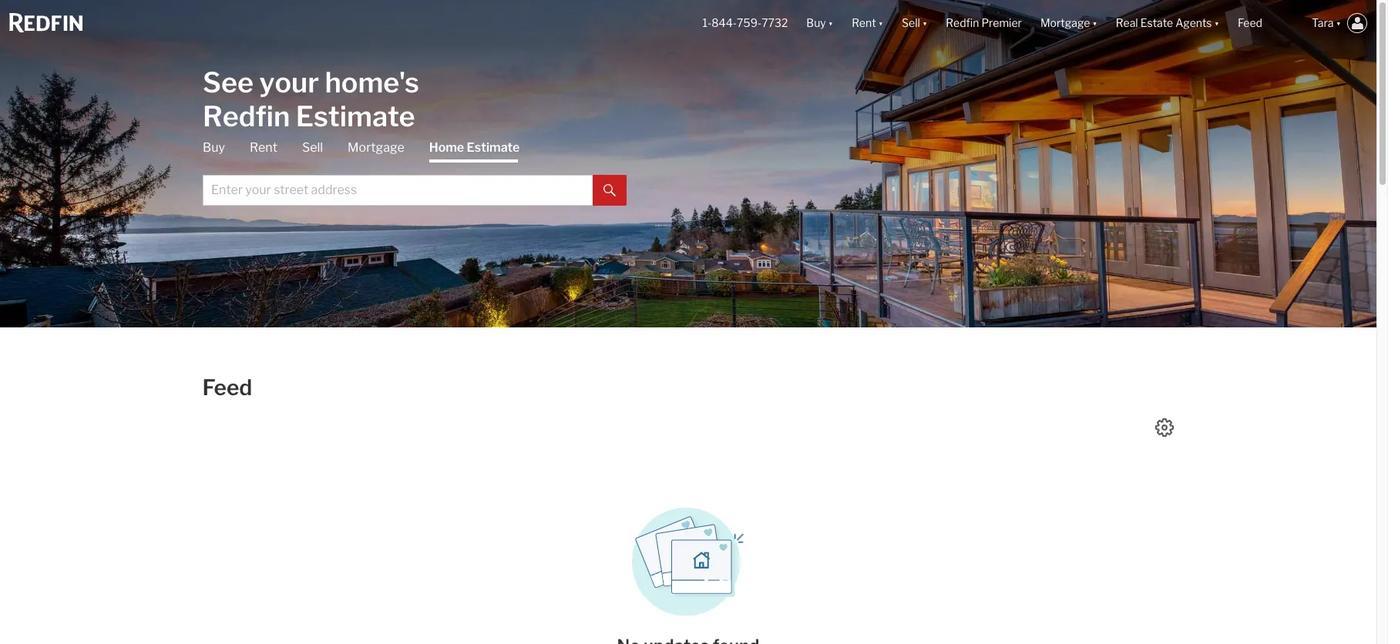 Task type: locate. For each thing, give the bounding box(es) containing it.
1 vertical spatial redfin
[[203, 99, 290, 133]]

1 horizontal spatial redfin
[[946, 16, 979, 30]]

5 ▾ from the left
[[1215, 16, 1220, 30]]

buy inside tab list
[[203, 140, 225, 155]]

0 horizontal spatial rent
[[250, 140, 277, 155]]

6 ▾ from the left
[[1336, 16, 1341, 30]]

759-
[[737, 16, 762, 30]]

rent inside tab list
[[250, 140, 277, 155]]

2 ▾ from the left
[[878, 16, 883, 30]]

0 horizontal spatial buy
[[203, 140, 225, 155]]

0 vertical spatial feed
[[1238, 16, 1263, 30]]

▾ left real on the right top
[[1093, 16, 1098, 30]]

rent inside rent ▾ dropdown button
[[852, 16, 876, 30]]

1-844-759-7732
[[703, 16, 788, 30]]

buy
[[807, 16, 826, 30], [203, 140, 225, 155]]

mortgage for mortgage ▾
[[1041, 16, 1090, 30]]

0 horizontal spatial mortgage
[[348, 140, 404, 155]]

sell ▾ button
[[902, 0, 928, 46]]

mortgage left real on the right top
[[1041, 16, 1090, 30]]

rent ▾ button
[[843, 0, 893, 46]]

see
[[203, 65, 254, 99]]

mortgage inside tab list
[[348, 140, 404, 155]]

rent
[[852, 16, 876, 30], [250, 140, 277, 155]]

tab list
[[203, 139, 627, 205]]

rent left sell link
[[250, 140, 277, 155]]

home
[[429, 140, 464, 155]]

estimate
[[296, 99, 415, 133], [467, 140, 520, 155]]

redfin
[[946, 16, 979, 30], [203, 99, 290, 133]]

rent for rent
[[250, 140, 277, 155]]

▾ right agents
[[1215, 16, 1220, 30]]

sell link
[[302, 139, 323, 156]]

redfin inside redfin premier button
[[946, 16, 979, 30]]

sell for sell ▾
[[902, 16, 920, 30]]

rent right buy ▾ at the top of page
[[852, 16, 876, 30]]

0 horizontal spatial sell
[[302, 140, 323, 155]]

1 vertical spatial rent
[[250, 140, 277, 155]]

1 horizontal spatial mortgage
[[1041, 16, 1090, 30]]

mortgage inside dropdown button
[[1041, 16, 1090, 30]]

▾ for sell ▾
[[923, 16, 928, 30]]

▾
[[828, 16, 833, 30], [878, 16, 883, 30], [923, 16, 928, 30], [1093, 16, 1098, 30], [1215, 16, 1220, 30], [1336, 16, 1341, 30]]

0 horizontal spatial estimate
[[296, 99, 415, 133]]

rent ▾
[[852, 16, 883, 30]]

estate
[[1141, 16, 1173, 30]]

1 horizontal spatial buy
[[807, 16, 826, 30]]

home estimate
[[429, 140, 520, 155]]

▾ for tara ▾
[[1336, 16, 1341, 30]]

▾ left the rent ▾
[[828, 16, 833, 30]]

sell inside dropdown button
[[902, 16, 920, 30]]

1 horizontal spatial estimate
[[467, 140, 520, 155]]

home's
[[325, 65, 419, 99]]

0 horizontal spatial redfin
[[203, 99, 290, 133]]

real estate agents ▾ button
[[1107, 0, 1229, 46]]

buy right 7732
[[807, 16, 826, 30]]

1 vertical spatial mortgage
[[348, 140, 404, 155]]

feed
[[1238, 16, 1263, 30], [202, 375, 252, 401]]

estimate right home
[[467, 140, 520, 155]]

1 vertical spatial buy
[[203, 140, 225, 155]]

0 vertical spatial rent
[[852, 16, 876, 30]]

buy left rent link
[[203, 140, 225, 155]]

4 ▾ from the left
[[1093, 16, 1098, 30]]

0 vertical spatial mortgage
[[1041, 16, 1090, 30]]

tara
[[1312, 16, 1334, 30]]

▾ left sell ▾
[[878, 16, 883, 30]]

1-844-759-7732 link
[[703, 16, 788, 30]]

▾ right the rent ▾
[[923, 16, 928, 30]]

mortgage ▾
[[1041, 16, 1098, 30]]

buy ▾ button
[[797, 0, 843, 46]]

1 ▾ from the left
[[828, 16, 833, 30]]

sell ▾ button
[[893, 0, 937, 46]]

redfin premier button
[[937, 0, 1031, 46]]

3 ▾ from the left
[[923, 16, 928, 30]]

redfin up rent link
[[203, 99, 290, 133]]

sell inside tab list
[[302, 140, 323, 155]]

sell
[[902, 16, 920, 30], [302, 140, 323, 155]]

1 horizontal spatial feed
[[1238, 16, 1263, 30]]

0 vertical spatial estimate
[[296, 99, 415, 133]]

1 horizontal spatial rent
[[852, 16, 876, 30]]

▾ right tara
[[1336, 16, 1341, 30]]

0 horizontal spatial feed
[[202, 375, 252, 401]]

0 vertical spatial buy
[[807, 16, 826, 30]]

mortgage
[[1041, 16, 1090, 30], [348, 140, 404, 155]]

redfin left premier
[[946, 16, 979, 30]]

mortgage up enter your street address search box
[[348, 140, 404, 155]]

0 vertical spatial sell
[[902, 16, 920, 30]]

mortgage ▾ button
[[1041, 0, 1098, 46]]

real estate agents ▾
[[1116, 16, 1220, 30]]

your
[[259, 65, 319, 99]]

0 vertical spatial redfin
[[946, 16, 979, 30]]

buy inside dropdown button
[[807, 16, 826, 30]]

1 vertical spatial estimate
[[467, 140, 520, 155]]

mortgage for mortgage
[[348, 140, 404, 155]]

sell right the rent ▾
[[902, 16, 920, 30]]

▾ for rent ▾
[[878, 16, 883, 30]]

1 vertical spatial sell
[[302, 140, 323, 155]]

sell down the see your home's redfin estimate
[[302, 140, 323, 155]]

feed inside button
[[1238, 16, 1263, 30]]

sell for sell
[[302, 140, 323, 155]]

estimate up 'mortgage' link
[[296, 99, 415, 133]]

1 horizontal spatial sell
[[902, 16, 920, 30]]



Task type: vqa. For each thing, say whether or not it's contained in the screenshot.
'Transit' tab
no



Task type: describe. For each thing, give the bounding box(es) containing it.
redfin inside the see your home's redfin estimate
[[203, 99, 290, 133]]

real estate agents ▾ link
[[1116, 0, 1220, 46]]

submit search image
[[604, 184, 616, 197]]

tara ▾
[[1312, 16, 1341, 30]]

sell ▾
[[902, 16, 928, 30]]

buy ▾ button
[[807, 0, 833, 46]]

premier
[[982, 16, 1022, 30]]

844-
[[712, 16, 737, 30]]

home estimate link
[[429, 139, 520, 162]]

tab list containing buy
[[203, 139, 627, 205]]

see your home's redfin estimate
[[203, 65, 419, 133]]

1 vertical spatial feed
[[202, 375, 252, 401]]

▾ for mortgage ▾
[[1093, 16, 1098, 30]]

7732
[[762, 16, 788, 30]]

buy ▾
[[807, 16, 833, 30]]

1-
[[703, 16, 712, 30]]

real
[[1116, 16, 1138, 30]]

feed button
[[1229, 0, 1303, 46]]

Enter your street address search field
[[203, 175, 593, 205]]

agents
[[1176, 16, 1212, 30]]

mortgage link
[[348, 139, 404, 156]]

buy link
[[203, 139, 225, 156]]

buy for buy ▾
[[807, 16, 826, 30]]

redfin premier
[[946, 16, 1022, 30]]

mortgage ▾ button
[[1031, 0, 1107, 46]]

▾ for buy ▾
[[828, 16, 833, 30]]

rent for rent ▾
[[852, 16, 876, 30]]

rent ▾ button
[[852, 0, 883, 46]]

estimate inside the see your home's redfin estimate
[[296, 99, 415, 133]]

rent link
[[250, 139, 277, 156]]

buy for buy
[[203, 140, 225, 155]]



